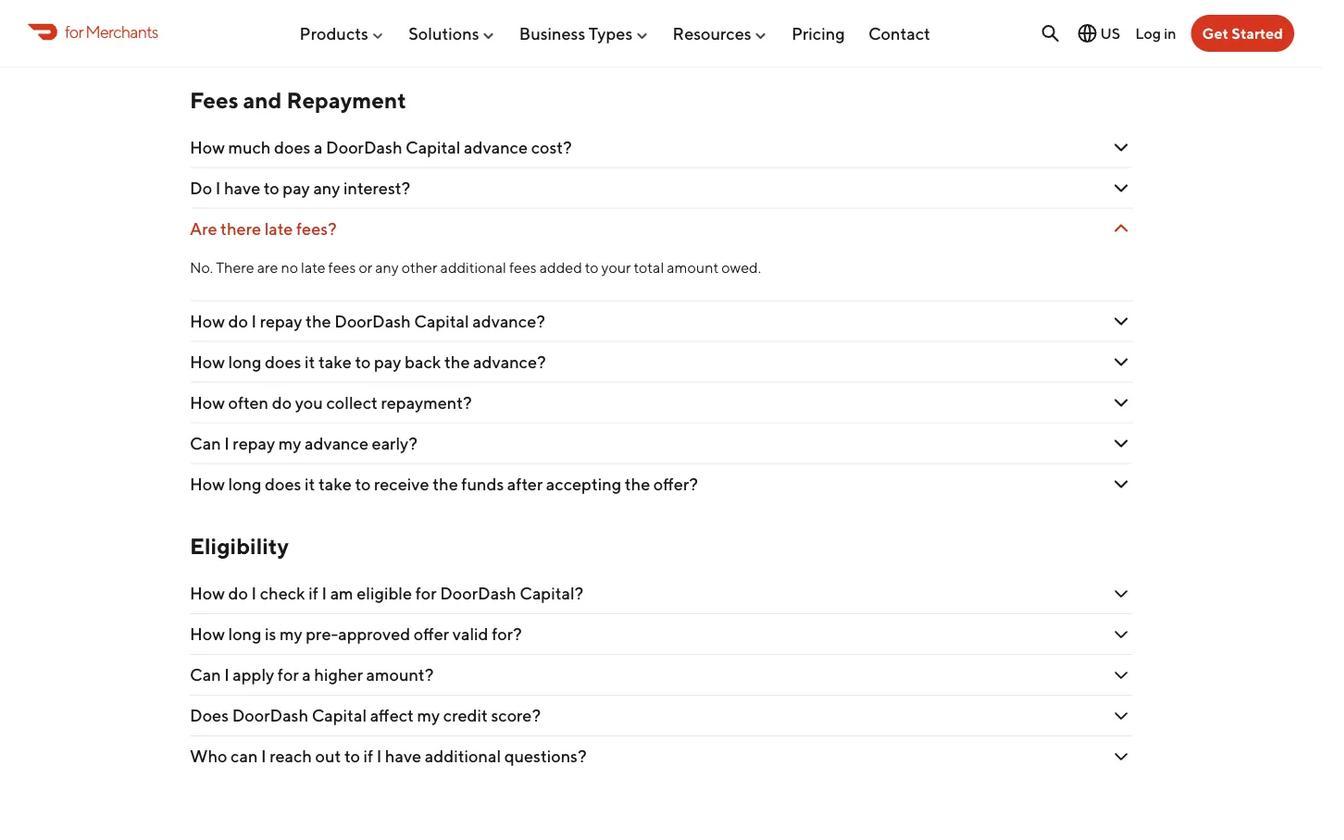 Task type: locate. For each thing, give the bounding box(es) containing it.
2 it from the top
[[305, 475, 315, 495]]

questions?
[[504, 747, 587, 767]]

1 chevron down image from the top
[[1110, 137, 1132, 159]]

2 take from the top
[[318, 475, 352, 495]]

5 how from the top
[[190, 475, 225, 495]]

if right out
[[363, 747, 373, 767]]

i left "apply" on the bottom of the page
[[224, 666, 229, 686]]

pre-
[[306, 625, 338, 645]]

2 vertical spatial capital
[[312, 707, 367, 727]]

1 horizontal spatial advance
[[464, 138, 528, 158]]

1 horizontal spatial for
[[278, 666, 299, 686]]

0 horizontal spatial advance
[[305, 434, 369, 454]]

does for how long does it take to pay back the advance?
[[265, 352, 301, 372]]

fees?
[[296, 219, 337, 239]]

0 vertical spatial capital
[[406, 138, 461, 158]]

have down affect
[[385, 747, 422, 767]]

0 vertical spatial advance
[[464, 138, 528, 158]]

log
[[1135, 24, 1161, 42]]

repay down often
[[233, 434, 275, 454]]

eligibility
[[190, 534, 289, 560]]

does down can i repay my advance early?
[[265, 475, 301, 495]]

2 can from the top
[[190, 666, 221, 686]]

capital up 'back'
[[414, 312, 469, 332]]

additional right 'other'
[[440, 259, 506, 277]]

0 vertical spatial pay
[[283, 178, 310, 198]]

1 vertical spatial capital
[[414, 312, 469, 332]]

i
[[215, 178, 221, 198], [251, 312, 257, 332], [224, 434, 229, 454], [251, 584, 257, 604], [322, 584, 327, 604], [224, 666, 229, 686], [261, 747, 266, 767], [377, 747, 382, 767]]

long up often
[[228, 352, 262, 372]]

fees left or
[[328, 259, 356, 277]]

chevron down image for how often do you collect repayment?
[[1110, 392, 1132, 414]]

0 horizontal spatial for
[[65, 22, 83, 41]]

business types link
[[519, 16, 649, 51]]

4 how from the top
[[190, 393, 225, 413]]

1 vertical spatial long
[[228, 475, 262, 495]]

does for how long does it take to receive the funds after accepting the offer?
[[265, 475, 301, 495]]

1 vertical spatial take
[[318, 475, 352, 495]]

2 how from the top
[[190, 312, 225, 332]]

capital up interest? at the top left of page
[[406, 138, 461, 158]]

0 horizontal spatial have
[[224, 178, 260, 198]]

i down there
[[251, 312, 257, 332]]

2 long from the top
[[228, 475, 262, 495]]

advance down how often do you collect repayment? on the top of the page
[[305, 434, 369, 454]]

repayment?
[[381, 393, 472, 413]]

advance? down no. there are no late fees or any other additional fees added to your total amount owed. at top
[[472, 312, 545, 332]]

1 vertical spatial repay
[[233, 434, 275, 454]]

capital
[[406, 138, 461, 158], [414, 312, 469, 332], [312, 707, 367, 727]]

how for how long does it take to pay back the advance?
[[190, 352, 225, 372]]

is down check
[[265, 625, 276, 645]]

early?
[[372, 434, 418, 454]]

to left receive
[[355, 475, 371, 495]]

my down "you"
[[278, 434, 301, 454]]

to for i
[[344, 747, 360, 767]]

any
[[313, 178, 340, 198], [375, 259, 399, 277]]

0 vertical spatial take
[[318, 352, 352, 372]]

valid
[[453, 625, 489, 645]]

2 vertical spatial do
[[228, 584, 248, 604]]

do down there
[[228, 312, 248, 332]]

3 how from the top
[[190, 352, 225, 372]]

it up "you"
[[305, 352, 315, 372]]

total
[[634, 259, 664, 277]]

0 horizontal spatial a
[[302, 666, 311, 686]]

long up eligibility
[[228, 475, 262, 495]]

capital down higher
[[312, 707, 367, 727]]

to down how do i repay the doordash capital advance?
[[355, 352, 371, 372]]

fees left added
[[509, 259, 537, 277]]

0 vertical spatial long
[[228, 352, 262, 372]]

0 vertical spatial my
[[278, 434, 301, 454]]

can
[[190, 434, 221, 454], [190, 666, 221, 686]]

do i have to pay any interest?
[[190, 178, 410, 198]]

1 vertical spatial it
[[305, 475, 315, 495]]

7 chevron down image from the top
[[1110, 706, 1132, 728]]

1 horizontal spatial if
[[363, 747, 373, 767]]

do
[[190, 178, 212, 198]]

1 horizontal spatial fees
[[509, 259, 537, 277]]

long for how long is my pre-approved offer valid for?
[[228, 625, 262, 645]]

0 vertical spatial late
[[264, 219, 293, 239]]

my left pre-
[[280, 625, 303, 645]]

to for back
[[355, 352, 371, 372]]

started
[[1232, 25, 1283, 42]]

interest?
[[344, 178, 410, 198]]

does up "you"
[[265, 352, 301, 372]]

chevron down image
[[1110, 137, 1132, 159], [1110, 352, 1132, 374], [1110, 392, 1132, 414], [1110, 433, 1132, 455], [1110, 474, 1132, 496], [1110, 584, 1132, 606], [1110, 706, 1132, 728], [1110, 747, 1132, 769]]

0 vertical spatial additional
[[440, 259, 506, 277]]

do left "you"
[[272, 393, 292, 413]]

5 chevron down image from the top
[[1110, 624, 1132, 647]]

1 vertical spatial does
[[265, 352, 301, 372]]

the left the offer?
[[625, 475, 650, 495]]

it down can i repay my advance early?
[[305, 475, 315, 495]]

advance?
[[472, 312, 545, 332], [473, 352, 546, 372]]

6 chevron down image from the top
[[1110, 584, 1132, 606]]

1 vertical spatial late
[[301, 259, 326, 277]]

the
[[306, 312, 331, 332], [444, 352, 470, 372], [433, 475, 458, 495], [625, 475, 650, 495]]

1 horizontal spatial a
[[314, 138, 323, 158]]

amount
[[667, 259, 719, 277]]

can i apply for a higher amount?
[[190, 666, 437, 686]]

1 vertical spatial additional
[[425, 747, 501, 767]]

5 chevron down image from the top
[[1110, 474, 1132, 496]]

4 chevron down image from the top
[[1110, 433, 1132, 455]]

additional
[[440, 259, 506, 277], [425, 747, 501, 767]]

how for how long does it take to receive the funds after accepting the offer?
[[190, 475, 225, 495]]

3 chevron down image from the top
[[1110, 392, 1132, 414]]

does
[[274, 138, 311, 158], [265, 352, 301, 372], [265, 475, 301, 495]]

how for how much does a doordash capital advance cost?
[[190, 138, 225, 158]]

0 vertical spatial if
[[309, 584, 318, 604]]

late left fees?
[[264, 219, 293, 239]]

how do i repay the doordash capital advance?
[[190, 312, 545, 332]]

chevron down image
[[1110, 27, 1132, 49], [1110, 177, 1132, 200], [1110, 218, 1132, 240], [1110, 311, 1132, 333], [1110, 624, 1132, 647], [1110, 665, 1132, 687]]

1 how from the top
[[190, 138, 225, 158]]

do
[[228, 312, 248, 332], [272, 393, 292, 413], [228, 584, 248, 604]]

6 how from the top
[[190, 584, 225, 604]]

take down can i repay my advance early?
[[318, 475, 352, 495]]

3 long from the top
[[228, 625, 262, 645]]

the right 'back'
[[444, 352, 470, 372]]

how
[[190, 138, 225, 158], [190, 312, 225, 332], [190, 352, 225, 372], [190, 393, 225, 413], [190, 475, 225, 495], [190, 584, 225, 604], [190, 625, 225, 645]]

my for pre-
[[280, 625, 303, 645]]

for left merchants
[[65, 22, 83, 41]]

other
[[402, 259, 438, 277]]

much
[[228, 138, 271, 158]]

check
[[260, 584, 305, 604]]

to for the
[[355, 475, 371, 495]]

approved
[[338, 625, 410, 645]]

contact link
[[868, 16, 931, 51]]

1 long from the top
[[228, 352, 262, 372]]

i left check
[[251, 584, 257, 604]]

to right out
[[344, 747, 360, 767]]

0 vertical spatial any
[[313, 178, 340, 198]]

any up fees?
[[313, 178, 340, 198]]

i right do
[[215, 178, 221, 198]]

doordash up interest? at the top left of page
[[326, 138, 402, 158]]

2 fees from the left
[[509, 259, 537, 277]]

to left your
[[585, 259, 599, 277]]

chevron down image for can i repay my advance early?
[[1110, 433, 1132, 455]]

1 take from the top
[[318, 352, 352, 372]]

repay down no
[[260, 312, 302, 332]]

does up do i have to pay any interest?
[[274, 138, 311, 158]]

long up "apply" on the bottom of the page
[[228, 625, 262, 645]]

7 how from the top
[[190, 625, 225, 645]]

1 it from the top
[[305, 352, 315, 372]]

pay up fees?
[[283, 178, 310, 198]]

is
[[236, 28, 247, 48], [265, 625, 276, 645]]

2 chevron down image from the top
[[1110, 352, 1132, 374]]

1 horizontal spatial have
[[385, 747, 422, 767]]

0 horizontal spatial any
[[313, 178, 340, 198]]

1 vertical spatial is
[[265, 625, 276, 645]]

there
[[220, 219, 261, 239]]

it for receive
[[305, 475, 315, 495]]

take
[[318, 352, 352, 372], [318, 475, 352, 495]]

2 horizontal spatial for
[[416, 584, 437, 604]]

1 vertical spatial can
[[190, 666, 221, 686]]

0 vertical spatial can
[[190, 434, 221, 454]]

any right or
[[375, 259, 399, 277]]

2 vertical spatial long
[[228, 625, 262, 645]]

parafin?
[[251, 28, 313, 48]]

2 vertical spatial does
[[265, 475, 301, 495]]

how for how often do you collect repayment?
[[190, 393, 225, 413]]

for up offer
[[416, 584, 437, 604]]

solutions
[[409, 23, 479, 43]]

is right what
[[236, 28, 247, 48]]

late right no
[[301, 259, 326, 277]]

4 chevron down image from the top
[[1110, 311, 1132, 333]]

if left "am"
[[309, 584, 318, 604]]

score?
[[491, 707, 541, 727]]

contact
[[868, 23, 931, 43]]

for right "apply" on the bottom of the page
[[278, 666, 299, 686]]

pricing
[[792, 23, 845, 43]]

long
[[228, 352, 262, 372], [228, 475, 262, 495], [228, 625, 262, 645]]

1 vertical spatial pay
[[374, 352, 401, 372]]

i down the does doordash capital affect my credit score?
[[377, 747, 382, 767]]

a
[[314, 138, 323, 158], [302, 666, 311, 686]]

a left higher
[[302, 666, 311, 686]]

if
[[309, 584, 318, 604], [363, 747, 373, 767]]

have up "there"
[[224, 178, 260, 198]]

solutions link
[[409, 16, 496, 51]]

fees
[[190, 87, 238, 113]]

2 vertical spatial for
[[278, 666, 299, 686]]

0 vertical spatial do
[[228, 312, 248, 332]]

pay left 'back'
[[374, 352, 401, 372]]

do left check
[[228, 584, 248, 604]]

1 can from the top
[[190, 434, 221, 454]]

to up are there late fees?
[[264, 178, 279, 198]]

take up how often do you collect repayment? on the top of the page
[[318, 352, 352, 372]]

advance left cost?
[[464, 138, 528, 158]]

additional for have
[[425, 747, 501, 767]]

1 vertical spatial advance
[[305, 434, 369, 454]]

additional down credit
[[425, 747, 501, 767]]

0 horizontal spatial is
[[236, 28, 247, 48]]

the left funds at the bottom left of page
[[433, 475, 458, 495]]

0 vertical spatial for
[[65, 22, 83, 41]]

advance? right 'back'
[[473, 352, 546, 372]]

6 chevron down image from the top
[[1110, 665, 1132, 687]]

1 horizontal spatial any
[[375, 259, 399, 277]]

can for can i repay my advance early?
[[190, 434, 221, 454]]

0 horizontal spatial late
[[264, 219, 293, 239]]

repay
[[260, 312, 302, 332], [233, 434, 275, 454]]

i down often
[[224, 434, 229, 454]]

2 chevron down image from the top
[[1110, 177, 1132, 200]]

or
[[359, 259, 372, 277]]

my right affect
[[417, 707, 440, 727]]

1 vertical spatial for
[[416, 584, 437, 604]]

pay
[[283, 178, 310, 198], [374, 352, 401, 372]]

1 vertical spatial have
[[385, 747, 422, 767]]

fees
[[328, 259, 356, 277], [509, 259, 537, 277]]

a up do i have to pay any interest?
[[314, 138, 323, 158]]

0 vertical spatial does
[[274, 138, 311, 158]]

1 vertical spatial my
[[280, 625, 303, 645]]

0 horizontal spatial fees
[[328, 259, 356, 277]]

my
[[278, 434, 301, 454], [280, 625, 303, 645], [417, 707, 440, 727]]

0 vertical spatial it
[[305, 352, 315, 372]]

8 chevron down image from the top
[[1110, 747, 1132, 769]]

1 vertical spatial any
[[375, 259, 399, 277]]

advance
[[464, 138, 528, 158], [305, 434, 369, 454]]

doordash
[[326, 138, 402, 158], [334, 312, 411, 332], [440, 584, 516, 604], [232, 707, 308, 727]]

you
[[295, 393, 323, 413]]

receive
[[374, 475, 429, 495]]



Task type: describe. For each thing, give the bounding box(es) containing it.
0 horizontal spatial if
[[309, 584, 318, 604]]

no
[[281, 259, 298, 277]]

do for repay
[[228, 312, 248, 332]]

accepting
[[546, 475, 621, 495]]

offer
[[414, 625, 449, 645]]

doordash up how long does it take to pay back the advance?
[[334, 312, 411, 332]]

how often do you collect repayment?
[[190, 393, 475, 413]]

cost?
[[531, 138, 572, 158]]

log in
[[1135, 24, 1176, 42]]

repayment
[[286, 87, 406, 113]]

can
[[231, 747, 258, 767]]

for merchants link
[[28, 19, 158, 44]]

take for pay
[[318, 352, 352, 372]]

back
[[405, 352, 441, 372]]

who can i reach out to if i have additional questions?
[[190, 747, 587, 767]]

1 vertical spatial a
[[302, 666, 311, 686]]

chevron down image for does doordash capital affect my credit score?
[[1110, 706, 1132, 728]]

owed.
[[722, 259, 761, 277]]

your
[[601, 259, 631, 277]]

chevron down image for who can i reach out to if i have additional questions?
[[1110, 747, 1132, 769]]

0 vertical spatial a
[[314, 138, 323, 158]]

1 vertical spatial advance?
[[473, 352, 546, 372]]

chevron down image for how long does it take to receive the funds after accepting the offer?
[[1110, 474, 1132, 496]]

merchants
[[85, 22, 158, 41]]

i right can
[[261, 747, 266, 767]]

chevron down image for how long does it take to pay back the advance?
[[1110, 352, 1132, 374]]

types
[[589, 23, 633, 43]]

who
[[190, 747, 227, 767]]

how much does a doordash capital advance cost?
[[190, 138, 572, 158]]

3 chevron down image from the top
[[1110, 218, 1132, 240]]

1 fees from the left
[[328, 259, 356, 277]]

1 chevron down image from the top
[[1110, 27, 1132, 49]]

how do i check if i am eligible for doordash capital?
[[190, 584, 584, 604]]

fees and repayment
[[190, 87, 406, 113]]

affect
[[370, 707, 414, 727]]

get started button
[[1191, 15, 1295, 52]]

it for pay
[[305, 352, 315, 372]]

chevron down image for offer
[[1110, 624, 1132, 647]]

0 vertical spatial advance?
[[472, 312, 545, 332]]

1 horizontal spatial pay
[[374, 352, 401, 372]]

resources
[[673, 23, 752, 43]]

get
[[1202, 25, 1229, 42]]

chevron down image for capital
[[1110, 311, 1132, 333]]

pricing link
[[792, 16, 845, 51]]

take for receive
[[318, 475, 352, 495]]

do for check
[[228, 584, 248, 604]]

chevron down image for amount?
[[1110, 665, 1132, 687]]

chevron down image for how do i check if i am eligible for doordash capital?
[[1110, 584, 1132, 606]]

can for can i apply for a higher amount?
[[190, 666, 221, 686]]

how for how do i check if i am eligible for doordash capital?
[[190, 584, 225, 604]]

business types
[[519, 23, 633, 43]]

products link
[[300, 16, 385, 51]]

long for how long does it take to pay back the advance?
[[228, 352, 262, 372]]

chevron down image for interest?
[[1110, 177, 1132, 200]]

globe line image
[[1076, 22, 1099, 44]]

collect
[[326, 393, 378, 413]]

long for how long does it take to receive the funds after accepting the offer?
[[228, 475, 262, 495]]

added
[[540, 259, 582, 277]]

0 vertical spatial have
[[224, 178, 260, 198]]

products
[[300, 23, 368, 43]]

1 vertical spatial if
[[363, 747, 373, 767]]

for merchants
[[65, 22, 158, 41]]

doordash up valid
[[440, 584, 516, 604]]

does
[[190, 707, 229, 727]]

chevron down image for how much does a doordash capital advance cost?
[[1110, 137, 1132, 159]]

often
[[228, 393, 269, 413]]

i left "am"
[[322, 584, 327, 604]]

0 vertical spatial repay
[[260, 312, 302, 332]]

2 vertical spatial my
[[417, 707, 440, 727]]

us
[[1100, 25, 1121, 42]]

eligible
[[357, 584, 412, 604]]

in
[[1164, 24, 1176, 42]]

offer?
[[654, 475, 698, 495]]

capital?
[[520, 584, 584, 604]]

are
[[257, 259, 278, 277]]

0 horizontal spatial pay
[[283, 178, 310, 198]]

the up how long does it take to pay back the advance?
[[306, 312, 331, 332]]

higher
[[314, 666, 363, 686]]

doordash down "apply" on the bottom of the page
[[232, 707, 308, 727]]

are
[[190, 219, 217, 239]]

what is parafin?
[[190, 28, 313, 48]]

1 vertical spatial do
[[272, 393, 292, 413]]

no.
[[190, 259, 213, 277]]

additional for other
[[440, 259, 506, 277]]

amount?
[[366, 666, 434, 686]]

how for how do i repay the doordash capital advance?
[[190, 312, 225, 332]]

out
[[315, 747, 341, 767]]

are there late fees?
[[190, 219, 340, 239]]

for?
[[492, 625, 522, 645]]

resources link
[[673, 16, 768, 51]]

there
[[216, 259, 254, 277]]

does doordash capital affect my credit score?
[[190, 707, 544, 727]]

how long does it take to pay back the advance?
[[190, 352, 546, 372]]

apply
[[233, 666, 274, 686]]

funds
[[461, 475, 504, 495]]

how for how long is my pre-approved offer valid for?
[[190, 625, 225, 645]]

business
[[519, 23, 585, 43]]

log in link
[[1135, 24, 1176, 42]]

can i repay my advance early?
[[190, 434, 418, 454]]

after
[[507, 475, 543, 495]]

1 horizontal spatial late
[[301, 259, 326, 277]]

how long is my pre-approved offer valid for?
[[190, 625, 522, 645]]

get started
[[1202, 25, 1283, 42]]

what
[[190, 28, 233, 48]]

does for how much does a doordash capital advance cost?
[[274, 138, 311, 158]]

am
[[330, 584, 353, 604]]

credit
[[443, 707, 488, 727]]

1 horizontal spatial is
[[265, 625, 276, 645]]

and
[[243, 87, 282, 113]]

my for advance
[[278, 434, 301, 454]]

how long does it take to receive the funds after accepting the offer?
[[190, 475, 698, 495]]

reach
[[270, 747, 312, 767]]

no. there are no late fees or any other additional fees added to your total amount owed.
[[190, 259, 761, 277]]

0 vertical spatial is
[[236, 28, 247, 48]]



Task type: vqa. For each thing, say whether or not it's contained in the screenshot.
THE RECOMMENDED
no



